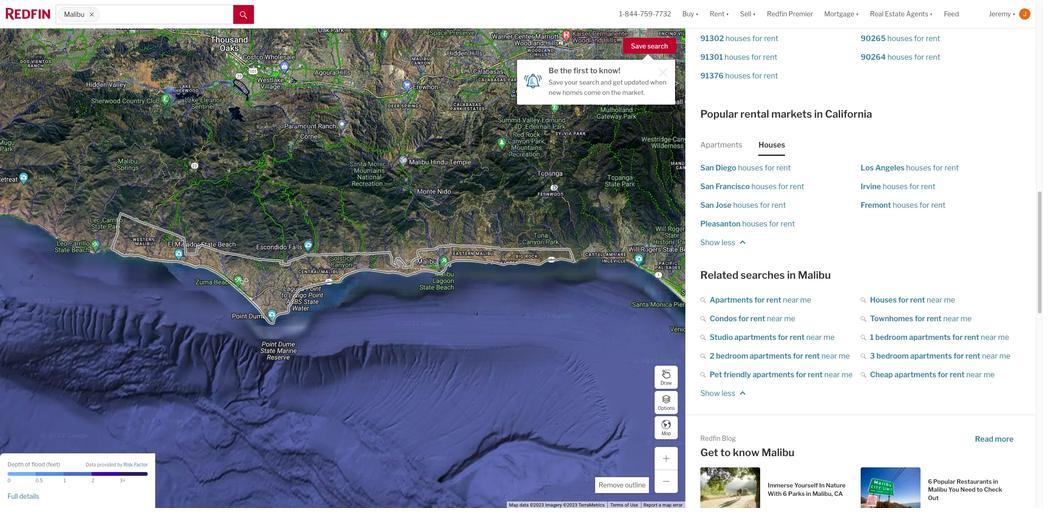 Task type: locate. For each thing, give the bounding box(es) containing it.
me
[[800, 296, 811, 305], [944, 296, 955, 305], [784, 315, 795, 324], [960, 315, 972, 324], [823, 333, 835, 342], [998, 333, 1009, 342], [839, 352, 850, 361], [999, 352, 1010, 361], [842, 371, 853, 380], [983, 371, 995, 380]]

1 horizontal spatial save
[[631, 42, 646, 50]]

1 vertical spatial houses
[[870, 296, 897, 305]]

immerse yourself in nature with 6 parks in malibu, ca link
[[700, 468, 849, 509]]

0 vertical spatial search
[[647, 42, 668, 50]]

google image
[[2, 496, 33, 509]]

2 horizontal spatial to
[[977, 487, 983, 494]]

houses down 91301 houses for rent
[[725, 72, 750, 80]]

2 ▾ from the left
[[726, 10, 729, 18]]

l down pet
[[722, 389, 723, 398]]

0 horizontal spatial save
[[549, 79, 563, 86]]

2 show from the top
[[700, 389, 720, 398]]

san for san diego
[[700, 164, 714, 173]]

©2023
[[530, 503, 544, 508], [563, 503, 577, 508]]

redfin blog
[[700, 435, 736, 443]]

bedroom for 2
[[716, 352, 748, 361]]

in down yourself
[[806, 491, 811, 498]]

of left use
[[625, 503, 629, 508]]

1 horizontal spatial search
[[647, 42, 668, 50]]

rent
[[764, 34, 778, 43], [926, 34, 940, 43], [763, 53, 777, 62], [926, 53, 940, 62], [764, 72, 778, 80], [776, 164, 791, 173], [945, 164, 959, 173], [790, 182, 804, 191], [921, 182, 935, 191], [772, 201, 786, 210], [931, 201, 946, 210], [781, 220, 795, 229], [766, 296, 781, 305], [910, 296, 925, 305], [750, 315, 765, 324], [927, 315, 942, 324], [790, 333, 805, 342], [964, 333, 979, 342], [805, 352, 820, 361], [966, 352, 980, 361], [808, 371, 823, 380], [950, 371, 965, 380]]

apartments up cheap apartments for rent near me
[[910, 352, 952, 361]]

show l ess down 'pleasanton' on the top right
[[700, 238, 737, 247]]

apartments for pet friendly apartments for rent near me
[[753, 371, 794, 380]]

los angeles houses for rent
[[861, 164, 959, 173]]

0 vertical spatial 6
[[928, 479, 932, 486]]

save up the new
[[549, 79, 563, 86]]

search up come
[[579, 79, 599, 86]]

zip
[[770, 11, 782, 20]]

for up irvine houses for rent at the right of the page
[[933, 164, 943, 173]]

1 up 3
[[870, 333, 874, 342]]

show down 'pleasanton' on the top right
[[700, 238, 720, 247]]

2 ess from the top
[[723, 389, 735, 398]]

popular up you
[[933, 479, 955, 486]]

91302
[[700, 34, 724, 43]]

mortgage ▾ button
[[819, 0, 864, 28]]

houses down irvine houses for rent at the right of the page
[[893, 201, 918, 210]]

1 horizontal spatial 2
[[710, 352, 714, 361]]

data
[[86, 462, 96, 468]]

0 horizontal spatial popular
[[700, 108, 738, 120]]

outline
[[625, 482, 646, 489]]

new
[[549, 89, 561, 96]]

map left data
[[509, 503, 518, 508]]

houses up 91301 houses for rent
[[726, 34, 751, 43]]

popular
[[700, 108, 738, 120], [933, 479, 955, 486]]

0 horizontal spatial houses
[[759, 141, 785, 150]]

estate
[[885, 10, 905, 18]]

6 popular restaurants in malibu you need to check out
[[928, 479, 1002, 502]]

0 vertical spatial l
[[722, 238, 723, 247]]

1 show l ess from the top
[[700, 238, 737, 247]]

houses up 90264 houses for rent
[[887, 34, 913, 43]]

san left francisco
[[700, 182, 714, 191]]

3 ▾ from the left
[[753, 10, 756, 18]]

of left flood
[[25, 461, 30, 468]]

map down "options"
[[661, 431, 671, 436]]

1 horizontal spatial 6
[[928, 479, 932, 486]]

6 down immerse
[[783, 491, 787, 498]]

pet
[[710, 371, 722, 380]]

2 vertical spatial san
[[700, 201, 714, 210]]

2 up pet
[[710, 352, 714, 361]]

1 ©2023 from the left
[[530, 503, 544, 508]]

to down blog
[[720, 447, 731, 459]]

map
[[661, 431, 671, 436], [509, 503, 518, 508]]

1 vertical spatial search
[[579, 79, 599, 86]]

6 ▾ from the left
[[1012, 10, 1015, 18]]

ess down 'pleasanton' on the top right
[[723, 238, 735, 247]]

3 san from the top
[[700, 201, 714, 210]]

houses up 91376 houses for rent on the right of page
[[725, 53, 750, 62]]

houses down popular rental markets in california
[[759, 141, 785, 150]]

for down sell ▾ button
[[752, 34, 762, 43]]

7732
[[655, 10, 671, 18]]

to right "first"
[[590, 66, 597, 75]]

san left diego
[[700, 164, 714, 173]]

of for depth
[[25, 461, 30, 468]]

out
[[928, 495, 939, 502]]

1 horizontal spatial 1
[[870, 333, 874, 342]]

diego
[[715, 164, 736, 173]]

options
[[658, 406, 675, 411]]

homes
[[562, 89, 583, 96]]

0 horizontal spatial 6
[[783, 491, 787, 498]]

1 for 1 bedroom apartments for rent near me
[[870, 333, 874, 342]]

come
[[584, 89, 601, 96]]

1 san from the top
[[700, 164, 714, 173]]

for down houses element
[[765, 164, 775, 173]]

1 vertical spatial the
[[611, 89, 621, 96]]

▾ inside sell ▾ dropdown button
[[753, 10, 756, 18]]

more
[[995, 435, 1014, 444]]

to inside 6 popular restaurants in malibu you need to check out
[[977, 487, 983, 494]]

apartments up diego
[[700, 141, 742, 150]]

for down the san diego houses for rent
[[778, 182, 788, 191]]

malibu inside 6 popular restaurants in malibu you need to check out
[[928, 487, 947, 494]]

mortgage
[[824, 10, 854, 18]]

0 vertical spatial the
[[560, 66, 572, 75]]

sell
[[740, 10, 751, 18]]

map region
[[0, 0, 721, 509]]

terms of use link
[[610, 503, 638, 508]]

risk factor link
[[123, 462, 148, 469]]

0 vertical spatial map
[[661, 431, 671, 436]]

restaurants
[[957, 479, 992, 486]]

show l ess
[[700, 238, 737, 247], [700, 389, 737, 398]]

studio
[[710, 333, 733, 342]]

apartments up condos
[[710, 296, 753, 305]]

0 horizontal spatial 1
[[64, 478, 66, 484]]

for down the san francisco houses for rent
[[760, 201, 770, 210]]

0 horizontal spatial to
[[590, 66, 597, 75]]

©2023 right data
[[530, 503, 544, 508]]

©2023 right imagery
[[563, 503, 577, 508]]

map button
[[655, 417, 678, 440]]

rental
[[740, 108, 769, 120]]

0 vertical spatial 2
[[710, 352, 714, 361]]

1 vertical spatial to
[[720, 447, 731, 459]]

0 horizontal spatial of
[[25, 461, 30, 468]]

1 vertical spatial map
[[509, 503, 518, 508]]

1 vertical spatial 1
[[64, 478, 66, 484]]

for down 2 bedroom apartments for rent near me
[[796, 371, 806, 380]]

1 vertical spatial 6
[[783, 491, 787, 498]]

1 bedroom apartments for rent near me
[[870, 333, 1009, 342]]

bedroom right 3
[[877, 352, 909, 361]]

▾ inside rent ▾ dropdown button
[[726, 10, 729, 18]]

show down pet
[[700, 389, 720, 398]]

check
[[984, 487, 1002, 494]]

redfin inside button
[[767, 10, 787, 18]]

houses down the san diego houses for rent
[[751, 182, 777, 191]]

bedroom down the townhomes
[[875, 333, 908, 342]]

0 horizontal spatial search
[[579, 79, 599, 86]]

apartments
[[734, 333, 776, 342], [909, 333, 951, 342], [750, 352, 791, 361], [910, 352, 952, 361], [753, 371, 794, 380], [894, 371, 936, 380]]

2 down data
[[92, 478, 94, 484]]

to down restaurants
[[977, 487, 983, 494]]

0 vertical spatial redfin
[[767, 10, 787, 18]]

3
[[870, 352, 875, 361]]

houses
[[726, 34, 751, 43], [887, 34, 913, 43], [725, 53, 750, 62], [887, 53, 913, 62], [725, 72, 750, 80], [738, 164, 763, 173], [906, 164, 931, 173], [751, 182, 777, 191], [883, 182, 908, 191], [733, 201, 758, 210], [893, 201, 918, 210], [742, 220, 767, 229]]

1 horizontal spatial houses
[[870, 296, 897, 305]]

90265 houses for rent
[[861, 34, 940, 43]]

apartments for 3 bedroom apartments for rent near me
[[910, 352, 952, 361]]

▾ inside buy ▾ dropdown button
[[696, 10, 699, 18]]

0 vertical spatial houses
[[759, 141, 785, 150]]

5 ▾ from the left
[[930, 10, 933, 18]]

with
[[768, 491, 782, 498]]

map for map
[[661, 431, 671, 436]]

0 vertical spatial apartments
[[700, 141, 742, 150]]

bedroom up 'friendly'
[[716, 352, 748, 361]]

popular up apartments element
[[700, 108, 738, 120]]

0
[[7, 478, 11, 484]]

4 ▾ from the left
[[856, 10, 859, 18]]

for down agents at the top right of the page
[[914, 34, 924, 43]]

cheap apartments for rent near me
[[870, 371, 995, 380]]

1 vertical spatial apartments
[[710, 296, 753, 305]]

1 vertical spatial popular
[[933, 479, 955, 486]]

1 vertical spatial l
[[722, 389, 723, 398]]

6 up out
[[928, 479, 932, 486]]

for up pet friendly apartments for rent near me
[[793, 352, 803, 361]]

for up condos for rent near me
[[754, 296, 765, 305]]

updated
[[624, 79, 649, 86]]

2 for 2 bedroom apartments for rent near me
[[710, 352, 714, 361]]

2 san from the top
[[700, 182, 714, 191]]

0 vertical spatial show l ess
[[700, 238, 737, 247]]

ess down 'friendly'
[[723, 389, 735, 398]]

0 vertical spatial save
[[631, 42, 646, 50]]

1 vertical spatial save
[[549, 79, 563, 86]]

san for san francisco
[[700, 182, 714, 191]]

fremont houses for rent
[[861, 201, 946, 210]]

0 vertical spatial san
[[700, 164, 714, 173]]

l down 'pleasanton' on the top right
[[722, 238, 723, 247]]

ess
[[723, 238, 735, 247], [723, 389, 735, 398]]

apartments down 2 bedroom apartments for rent near me
[[753, 371, 794, 380]]

of for terms
[[625, 503, 629, 508]]

apartments for 2 bedroom apartments for rent near me
[[750, 352, 791, 361]]

save inside button
[[631, 42, 646, 50]]

feed
[[944, 10, 959, 18]]

redfin for redfin blog
[[700, 435, 720, 443]]

1 horizontal spatial of
[[625, 503, 629, 508]]

apartments for apartments
[[700, 141, 742, 150]]

save inside save your search and get updated when new homes come on the market.
[[549, 79, 563, 86]]

0 horizontal spatial map
[[509, 503, 518, 508]]

san
[[700, 164, 714, 173], [700, 182, 714, 191], [700, 201, 714, 210]]

1 vertical spatial show
[[700, 389, 720, 398]]

apartments down studio apartments for rent near me
[[750, 352, 791, 361]]

rent ▾
[[710, 10, 729, 18]]

0 horizontal spatial 2
[[92, 478, 94, 484]]

jeremy
[[989, 10, 1011, 18]]

91376 houses for rent
[[700, 72, 778, 80]]

search
[[647, 42, 668, 50], [579, 79, 599, 86]]

91376
[[700, 72, 724, 80]]

1 horizontal spatial the
[[611, 89, 621, 96]]

▾ inside real estate agents ▾ "link"
[[930, 10, 933, 18]]

san jose houses for rent
[[700, 201, 786, 210]]

0 vertical spatial ess
[[723, 238, 735, 247]]

apartments element
[[700, 133, 742, 156]]

save search button
[[623, 38, 676, 54]]

2
[[710, 352, 714, 361], [92, 478, 94, 484]]

for down houses for rent near me
[[915, 315, 925, 324]]

map inside button
[[661, 431, 671, 436]]

houses for rent near me
[[870, 296, 955, 305]]

)
[[58, 461, 60, 468]]

save down 844-
[[631, 42, 646, 50]]

show
[[700, 238, 720, 247], [700, 389, 720, 398]]

report a map error link
[[644, 503, 683, 508]]

1 vertical spatial san
[[700, 182, 714, 191]]

in inside immerse yourself in nature with 6 parks in malibu, ca
[[806, 491, 811, 498]]

neighborhoods element
[[700, 3, 754, 27]]

on
[[602, 89, 610, 96]]

of
[[25, 461, 30, 468], [625, 503, 629, 508]]

terrametrics
[[578, 503, 605, 508]]

91301
[[700, 53, 723, 62]]

▾ for buy ▾
[[696, 10, 699, 18]]

san left jose
[[700, 201, 714, 210]]

0 horizontal spatial ©2023
[[530, 503, 544, 508]]

1 vertical spatial redfin
[[700, 435, 720, 443]]

1 vertical spatial ess
[[723, 389, 735, 398]]

houses up irvine houses for rent at the right of the page
[[906, 164, 931, 173]]

show l ess down pet
[[700, 389, 737, 398]]

full details
[[7, 493, 39, 501]]

apartments down "townhomes for rent near me"
[[909, 333, 951, 342]]

1 horizontal spatial to
[[720, 447, 731, 459]]

in inside 6 popular restaurants in malibu you need to check out
[[993, 479, 998, 486]]

▾ inside mortgage ▾ dropdown button
[[856, 10, 859, 18]]

0 vertical spatial to
[[590, 66, 597, 75]]

in up check
[[993, 479, 998, 486]]

1 vertical spatial 2
[[92, 478, 94, 484]]

2 vertical spatial to
[[977, 487, 983, 494]]

1 horizontal spatial ©2023
[[563, 503, 577, 508]]

for down 1 bedroom apartments for rent near me
[[954, 352, 964, 361]]

0 vertical spatial 1
[[870, 333, 874, 342]]

1 ▾ from the left
[[696, 10, 699, 18]]

for down 91302 houses for rent
[[751, 53, 761, 62]]

the right on
[[611, 89, 621, 96]]

None search field
[[99, 5, 233, 24]]

0 vertical spatial of
[[25, 461, 30, 468]]

0 vertical spatial show
[[700, 238, 720, 247]]

houses up the townhomes
[[870, 296, 897, 305]]

mortgage ▾
[[824, 10, 859, 18]]

0 vertical spatial popular
[[700, 108, 738, 120]]

1 horizontal spatial map
[[661, 431, 671, 436]]

1 horizontal spatial popular
[[933, 479, 955, 486]]

1 vertical spatial of
[[625, 503, 629, 508]]

the right be
[[560, 66, 572, 75]]

real estate agents ▾
[[870, 10, 933, 18]]

for down los angeles houses for rent
[[909, 182, 919, 191]]

1 right 0.5
[[64, 478, 66, 484]]

read more
[[975, 435, 1014, 444]]

popular inside 6 popular restaurants in malibu you need to check out
[[933, 479, 955, 486]]

rent
[[710, 10, 725, 18]]

save search
[[631, 42, 668, 50]]

flood
[[31, 461, 45, 468]]

malibu
[[64, 10, 84, 18], [798, 269, 831, 281], [762, 447, 795, 459], [928, 487, 947, 494]]

1 horizontal spatial redfin
[[767, 10, 787, 18]]

0 horizontal spatial redfin
[[700, 435, 720, 443]]

blog
[[722, 435, 736, 443]]

buy ▾ button
[[677, 0, 704, 28]]

1 ess from the top
[[723, 238, 735, 247]]

for down 3 bedroom apartments for rent near me
[[938, 371, 948, 380]]

for
[[752, 34, 762, 43], [914, 34, 924, 43], [751, 53, 761, 62], [914, 53, 924, 62], [752, 72, 762, 80], [765, 164, 775, 173], [933, 164, 943, 173], [778, 182, 788, 191], [909, 182, 919, 191], [760, 201, 770, 210], [919, 201, 930, 210], [769, 220, 779, 229], [754, 296, 765, 305], [898, 296, 909, 305], [738, 315, 749, 324], [915, 315, 925, 324], [778, 333, 788, 342], [952, 333, 963, 342], [793, 352, 803, 361], [954, 352, 964, 361], [796, 371, 806, 380], [938, 371, 948, 380]]

1 vertical spatial show l ess
[[700, 389, 737, 398]]

search inside save search button
[[647, 42, 668, 50]]

buy
[[682, 10, 694, 18]]

search down 7732
[[647, 42, 668, 50]]



Task type: describe. For each thing, give the bounding box(es) containing it.
market.
[[622, 89, 645, 96]]

save your search and get updated when new homes come on the market.
[[549, 79, 666, 96]]

for down irvine houses for rent at the right of the page
[[919, 201, 930, 210]]

in right 'markets'
[[814, 108, 823, 120]]

yourself
[[794, 483, 818, 490]]

townhomes
[[870, 315, 913, 324]]

apartments down 3 bedroom apartments for rent near me
[[894, 371, 936, 380]]

houses up pleasanton houses for rent
[[733, 201, 758, 210]]

6 inside 6 popular restaurants in malibu you need to check out
[[928, 479, 932, 486]]

be the first to know!
[[549, 66, 620, 75]]

terms
[[610, 503, 623, 508]]

6 popular restaurants in malibu you need to check out link
[[861, 468, 1010, 509]]

0 horizontal spatial the
[[560, 66, 572, 75]]

zip codes element
[[770, 3, 806, 27]]

feet
[[48, 461, 58, 468]]

options button
[[655, 391, 678, 415]]

in
[[819, 483, 825, 490]]

depth
[[7, 461, 24, 468]]

redfin premier
[[767, 10, 813, 18]]

3+
[[120, 478, 125, 484]]

related searches in malibu
[[700, 269, 831, 281]]

bedroom for 3
[[877, 352, 909, 361]]

fremont
[[861, 201, 891, 210]]

real
[[870, 10, 884, 18]]

save for save search
[[631, 42, 646, 50]]

in right searches
[[787, 269, 796, 281]]

pleasanton
[[700, 220, 741, 229]]

a
[[659, 503, 661, 508]]

3 bedroom apartments for rent near me
[[870, 352, 1010, 361]]

map data ©2023  imagery ©2023 terrametrics
[[509, 503, 605, 508]]

the inside save your search and get updated when new homes come on the market.
[[611, 89, 621, 96]]

bedroom for 1
[[875, 333, 908, 342]]

houses down the angeles
[[883, 182, 908, 191]]

houses down san jose houses for rent
[[742, 220, 767, 229]]

redfin for redfin premier
[[767, 10, 787, 18]]

90264 houses for rent
[[861, 53, 940, 62]]

know
[[733, 447, 759, 459]]

90264
[[861, 53, 886, 62]]

neighborhoods
[[700, 11, 754, 20]]

jose
[[715, 201, 732, 210]]

pleasanton houses for rent
[[700, 220, 795, 229]]

francisco
[[715, 182, 750, 191]]

report a map error
[[644, 503, 683, 508]]

rent ▾ button
[[710, 0, 729, 28]]

2 show l ess from the top
[[700, 389, 737, 398]]

terms of use
[[610, 503, 638, 508]]

remove malibu image
[[89, 12, 94, 17]]

for up 2 bedroom apartments for rent near me
[[778, 333, 788, 342]]

1-844-759-7732
[[619, 10, 671, 18]]

your
[[565, 79, 578, 86]]

you
[[948, 487, 959, 494]]

sell ▾
[[740, 10, 756, 18]]

buy ▾
[[682, 10, 699, 18]]

submit search image
[[240, 11, 247, 19]]

immerse
[[768, 483, 793, 490]]

need
[[960, 487, 976, 494]]

for up 3 bedroom apartments for rent near me
[[952, 333, 963, 342]]

for right condos
[[738, 315, 749, 324]]

▾ for sell ▾
[[753, 10, 756, 18]]

angeles
[[875, 164, 904, 173]]

depth of flood ( feet )
[[7, 461, 60, 468]]

condos
[[710, 315, 737, 324]]

search inside save your search and get updated when new homes come on the market.
[[579, 79, 599, 86]]

apartments for 1 bedroom apartments for rent near me
[[909, 333, 951, 342]]

1 l from the top
[[722, 238, 723, 247]]

ca
[[834, 491, 843, 498]]

houses for houses for rent near me
[[870, 296, 897, 305]]

premier
[[788, 10, 813, 18]]

codes
[[783, 11, 806, 20]]

▾ for jeremy ▾
[[1012, 10, 1015, 18]]

houses down 90265 houses for rent
[[887, 53, 913, 62]]

remove outline
[[599, 482, 646, 489]]

read
[[975, 435, 993, 444]]

2 ©2023 from the left
[[563, 503, 577, 508]]

full details button
[[7, 493, 39, 501]]

rent ▾ button
[[704, 0, 735, 28]]

get to know malibu
[[700, 447, 795, 459]]

zip codes
[[770, 11, 806, 20]]

san for san jose
[[700, 201, 714, 210]]

risk
[[123, 462, 133, 468]]

read more link
[[975, 434, 1021, 446]]

for down 91301 houses for rent
[[752, 72, 762, 80]]

irvine houses for rent
[[861, 182, 935, 191]]

agents
[[906, 10, 928, 18]]

first
[[573, 66, 588, 75]]

draw
[[661, 380, 672, 386]]

studio apartments for rent near me
[[710, 333, 835, 342]]

user photo image
[[1019, 8, 1030, 20]]

1 for 1
[[64, 478, 66, 484]]

cheap
[[870, 371, 893, 380]]

2 for 2
[[92, 478, 94, 484]]

draw button
[[655, 366, 678, 389]]

california
[[825, 108, 872, 120]]

apartments for rent near me
[[710, 296, 811, 305]]

to inside dialog
[[590, 66, 597, 75]]

90265
[[861, 34, 886, 43]]

▾ for mortgage ▾
[[856, 10, 859, 18]]

be the first to know! dialog
[[517, 54, 675, 104]]

6 inside immerse yourself in nature with 6 parks in malibu, ca
[[783, 491, 787, 498]]

houses for houses
[[759, 141, 785, 150]]

save for save your search and get updated when new homes come on the market.
[[549, 79, 563, 86]]

for down san jose houses for rent
[[769, 220, 779, 229]]

apartments for apartments for rent near me
[[710, 296, 753, 305]]

for up the townhomes
[[898, 296, 909, 305]]

condos for rent near me
[[710, 315, 795, 324]]

redfin premier button
[[761, 0, 819, 28]]

2 l from the top
[[722, 389, 723, 398]]

apartments down condos for rent near me
[[734, 333, 776, 342]]

1-
[[619, 10, 625, 18]]

get
[[700, 447, 718, 459]]

irvine
[[861, 182, 881, 191]]

map for map data ©2023  imagery ©2023 terrametrics
[[509, 503, 518, 508]]

▾ for rent ▾
[[726, 10, 729, 18]]

map
[[662, 503, 672, 508]]

for down 90265 houses for rent
[[914, 53, 924, 62]]

use
[[630, 503, 638, 508]]

houses element
[[759, 133, 785, 156]]

sell ▾ button
[[735, 0, 761, 28]]

1 show from the top
[[700, 238, 720, 247]]

remove outline button
[[595, 478, 649, 494]]

report
[[644, 503, 657, 508]]

houses up the san francisco houses for rent
[[738, 164, 763, 173]]

759-
[[640, 10, 655, 18]]

1-844-759-7732 link
[[619, 10, 671, 18]]

91301 houses for rent
[[700, 53, 777, 62]]

malibu,
[[812, 491, 833, 498]]

san francisco houses for rent
[[700, 182, 804, 191]]



Task type: vqa. For each thing, say whether or not it's contained in the screenshot.
THE in the Save your search and get updated when new homes come on the market.
yes



